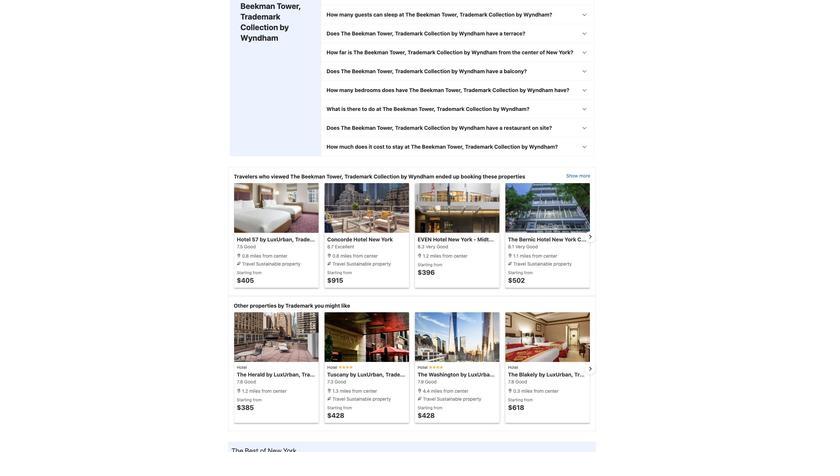Task type: describe. For each thing, give the bounding box(es) containing it.
what
[[327, 106, 340, 112]]

1.1
[[513, 253, 519, 259]]

7.8 good for $385
[[237, 379, 256, 385]]

trademark inside tuscany by luxurban, trademark collection by wyndham 7.3 good
[[386, 372, 413, 378]]

concorde hotel new york 8.7 excellent
[[327, 236, 393, 249]]

starting inside starting from $502
[[508, 270, 523, 275]]

starting down 4.4
[[418, 405, 433, 410]]

bedrooms
[[355, 87, 381, 93]]

travel sustainable property for new
[[331, 261, 391, 267]]

4.4 miles from center
[[422, 388, 469, 394]]

hotel the herald by luxurban, trademark collection by wyndham 7.8 good
[[237, 365, 392, 385]]

the inside the bernic hotel new york city,tapestry collection by hilton 8.1 very good
[[508, 236, 518, 242]]

0.8 miles from center for $405
[[241, 253, 288, 259]]

collection inside hotel the herald by luxurban, trademark collection by wyndham 7.8 good
[[331, 372, 357, 378]]

cost
[[374, 144, 385, 150]]

tower, inside does the beekman tower, trademark collection by wyndham have a terrace? dropdown button
[[377, 30, 394, 36]]

wyndham? for how many guests can sleep at the beekman tower, trademark collection by wyndham?
[[524, 12, 552, 17]]

other
[[234, 303, 249, 309]]

a for restaurant
[[500, 125, 503, 131]]

have for does the beekman tower, trademark collection by wyndham have a balcony?
[[486, 68, 498, 74]]

does the beekman tower, trademark collection by wyndham have a balcony? button
[[321, 62, 594, 80]]

ended
[[436, 174, 452, 179]]

57
[[252, 236, 258, 242]]

trademark inside hotel 57 by luxurban, trademark collection by wyndham 7.5 good
[[295, 236, 323, 242]]

how much does it cost to stay at the beekman tower, trademark collection by wyndham?
[[327, 144, 558, 150]]

a for balcony?
[[500, 68, 503, 74]]

from inside starting from $385
[[253, 397, 262, 402]]

east,
[[501, 236, 514, 242]]

1.2 miles from center for $396
[[422, 253, 468, 259]]

new inside even hotel new york - midtown east, an ihg hotel 8.3 very good
[[448, 236, 460, 242]]

center inside dropdown button
[[522, 49, 539, 55]]

$915
[[327, 277, 343, 284]]

property down tuscany by luxurban, trademark collection by wyndham 7.3 good
[[373, 396, 391, 402]]

the inside hotel the herald by luxurban, trademark collection by wyndham 7.8 good
[[237, 372, 247, 378]]

much
[[339, 144, 354, 150]]

7.3 good
[[327, 379, 346, 385]]

have down the does the beekman tower, trademark collection by wyndham have a balcony?
[[396, 87, 408, 93]]

bernic
[[519, 236, 536, 242]]

booking
[[461, 174, 482, 179]]

trademark inside does the beekman tower, trademark collection by wyndham have a restaurant on site? dropdown button
[[395, 125, 423, 131]]

wyndham inside hotel the blakely by luxurban, trademark collection by wyndham 7.8 good
[[638, 372, 664, 378]]

do
[[369, 106, 375, 112]]

8.1 very
[[508, 244, 525, 249]]

luxurban, inside hotel the blakely by luxurban, trademark collection by wyndham 7.8 good
[[547, 372, 573, 378]]

starting from $385
[[237, 397, 262, 411]]

travelers
[[234, 174, 258, 179]]

how many guests can sleep at the beekman tower, trademark collection by wyndham? button
[[321, 5, 594, 24]]

sustainable for by
[[256, 261, 281, 267]]

region containing $385
[[229, 312, 664, 426]]

0.3
[[513, 388, 520, 394]]

miles down 7.5 good
[[250, 253, 261, 259]]

new inside the bernic hotel new york city,tapestry collection by hilton 8.1 very good
[[552, 236, 563, 242]]

travel for concorde
[[333, 261, 345, 267]]

even hotel new york - midtown east, an ihg hotel 8.3 very good
[[418, 236, 547, 249]]

luxurban, inside tuscany by luxurban, trademark collection by wyndham 7.3 good
[[358, 372, 384, 378]]

ihg
[[523, 236, 532, 242]]

miles down 8.3 very
[[430, 253, 441, 259]]

many for guests
[[339, 12, 353, 17]]

the up "much"
[[341, 125, 351, 131]]

$396
[[418, 269, 435, 276]]

might
[[325, 303, 340, 309]]

the down 'far'
[[341, 68, 351, 74]]

starting from $405
[[237, 270, 262, 284]]

4 stars image
[[338, 366, 353, 369]]

how many bedrooms does have the beekman tower, trademark collection by wyndham have?
[[327, 87, 570, 93]]

hotel inside the concorde hotel new york 8.7 excellent
[[354, 236, 367, 242]]

starting from $915
[[327, 270, 352, 284]]

on
[[532, 125, 539, 131]]

city,tapestry
[[578, 236, 612, 242]]

can
[[373, 12, 383, 17]]

$428 for 4.4
[[418, 412, 435, 419]]

starting inside starting from $385
[[237, 397, 252, 402]]

from inside starting from $915
[[343, 270, 352, 275]]

8.3 very
[[418, 244, 435, 249]]

2 vertical spatial at
[[405, 144, 410, 150]]

from inside starting from $405
[[253, 270, 262, 275]]

wyndham inside tuscany by luxurban, trademark collection by wyndham 7.3 good
[[449, 372, 475, 378]]

from inside starting from $502
[[524, 270, 533, 275]]

trademark inside what is there to do at the beekman tower, trademark collection by wyndham? dropdown button
[[437, 106, 465, 112]]

travel for hotel
[[242, 261, 255, 267]]

8.7 excellent
[[327, 244, 354, 249]]

0 vertical spatial to
[[362, 106, 367, 112]]

like
[[341, 303, 350, 309]]

more
[[579, 173, 590, 178]]

how much does it cost to stay at the beekman tower, trademark collection by wyndham? button
[[321, 137, 594, 156]]

you
[[315, 303, 324, 309]]

from inside starting from $396
[[434, 262, 442, 267]]

does for does the beekman tower, trademark collection by wyndham have a terrace?
[[327, 30, 340, 36]]

starting inside starting from $405
[[237, 270, 252, 275]]

property down the 4.4 miles from center at bottom
[[463, 396, 482, 402]]

show more link
[[566, 173, 590, 180]]

york?
[[559, 49, 573, 55]]

york inside the bernic hotel new york city,tapestry collection by hilton 8.1 very good
[[565, 236, 576, 242]]

the right viewed
[[290, 174, 300, 179]]

miles right 1.3
[[340, 388, 351, 394]]

of
[[540, 49, 545, 55]]

hotel inside hotel the herald by luxurban, trademark collection by wyndham 7.8 good
[[237, 365, 247, 370]]

trademark inside does the beekman tower, trademark collection by wyndham have a terrace? dropdown button
[[395, 30, 423, 36]]

0.3 miles from center
[[512, 388, 559, 394]]

travel for the
[[513, 261, 526, 267]]

travelers who viewed the beekman tower, trademark collection by wyndham ended up booking these properties
[[234, 174, 525, 179]]

miles right 0.3
[[521, 388, 533, 394]]

hotel 57 by luxurban, trademark collection by wyndham 7.5 good
[[237, 236, 385, 249]]

property for new
[[554, 261, 572, 267]]

1 vertical spatial to
[[386, 144, 391, 150]]

what is there to do at the beekman tower, trademark collection by wyndham? button
[[321, 100, 594, 118]]

tower, inside the 'how many guests can sleep at the beekman tower, trademark collection by wyndham?' dropdown button
[[442, 12, 458, 17]]

at for sleep
[[399, 12, 404, 17]]

starting from $618
[[508, 397, 533, 411]]

property for luxurban,
[[282, 261, 301, 267]]

collection inside the bernic hotel new york city,tapestry collection by hilton 8.1 very good
[[613, 236, 639, 242]]

what is there to do at the beekman tower, trademark collection by wyndham?
[[327, 106, 530, 112]]

even
[[418, 236, 432, 242]]

tuscany
[[327, 372, 349, 378]]

concorde
[[327, 236, 352, 242]]

viewed
[[271, 174, 289, 179]]

0 vertical spatial is
[[348, 49, 352, 55]]

0.8 for $915
[[333, 253, 339, 259]]

0 vertical spatial does
[[382, 87, 395, 93]]

1.3
[[333, 388, 339, 394]]

1.3 miles from center
[[331, 388, 377, 394]]

new inside dropdown button
[[546, 49, 558, 55]]

trademark inside the how much does it cost to stay at the beekman tower, trademark collection by wyndham? dropdown button
[[465, 144, 493, 150]]

$405
[[237, 277, 254, 284]]

how many bedrooms does have the beekman tower, trademark collection by wyndham have? button
[[321, 81, 594, 99]]

miles up starting from $385 on the left bottom of the page
[[249, 388, 261, 394]]

how many guests can sleep at the beekman tower, trademark collection by wyndham?
[[327, 12, 552, 17]]

7.5 good
[[237, 244, 256, 249]]

-
[[474, 236, 476, 242]]

good inside the bernic hotel new york city,tapestry collection by hilton 8.1 very good
[[526, 244, 538, 249]]

far
[[339, 49, 347, 55]]

have for does the beekman tower, trademark collection by wyndham have a restaurant on site?
[[486, 125, 498, 131]]

site?
[[540, 125, 552, 131]]

sustainable down the 4.4 miles from center at bottom
[[437, 396, 462, 402]]

show
[[566, 173, 578, 178]]

how far is the beekman tower, trademark collection by wyndham from the center of new york? button
[[321, 43, 594, 62]]

the right sleep
[[405, 12, 415, 17]]

region containing $396
[[229, 183, 663, 290]]

there
[[347, 106, 361, 112]]

trademark inside hotel the blakely by luxurban, trademark collection by wyndham 7.8 good
[[575, 372, 602, 378]]

from inside starting from $618
[[524, 397, 533, 402]]

how for how many bedrooms does have the beekman tower, trademark collection by wyndham have?
[[327, 87, 338, 93]]

1.2 for $385
[[242, 388, 248, 394]]



Task type: locate. For each thing, give the bounding box(es) containing it.
tower, inside does the beekman tower, trademark collection by wyndham have a balcony? dropdown button
[[377, 68, 394, 74]]

at right do
[[376, 106, 381, 112]]

travel up starting from $405
[[242, 261, 255, 267]]

collection inside hotel the blakely by luxurban, trademark collection by wyndham 7.8 good
[[604, 372, 630, 378]]

a left terrace?
[[500, 30, 503, 36]]

the up 8.1 very
[[508, 236, 518, 242]]

it
[[369, 144, 372, 150]]

miles down 8.7 excellent
[[341, 253, 352, 259]]

1 horizontal spatial to
[[386, 144, 391, 150]]

herald
[[248, 372, 265, 378]]

have for does the beekman tower, trademark collection by wyndham have a terrace?
[[486, 30, 498, 36]]

the right 'far'
[[353, 49, 363, 55]]

hotel
[[237, 236, 251, 242], [354, 236, 367, 242], [433, 236, 447, 242], [533, 236, 547, 242], [537, 236, 551, 242], [237, 365, 247, 370], [327, 365, 338, 370], [418, 365, 429, 370], [508, 365, 518, 370]]

does the beekman tower, trademark collection by wyndham have a restaurant on site?
[[327, 125, 552, 131]]

1 vertical spatial properties
[[250, 303, 277, 309]]

balcony?
[[504, 68, 527, 74]]

2 good from the left
[[526, 244, 538, 249]]

guests
[[355, 12, 372, 17]]

many up there
[[339, 87, 353, 93]]

starting from $428 down 4.4
[[418, 405, 442, 419]]

1.1 miles from center
[[512, 253, 557, 259]]

have left terrace?
[[486, 30, 498, 36]]

1 vertical spatial does
[[327, 68, 340, 74]]

collection inside tuscany by luxurban, trademark collection by wyndham 7.3 good
[[415, 372, 441, 378]]

1.2 for $396
[[423, 253, 429, 259]]

1 horizontal spatial good
[[526, 244, 538, 249]]

have left balcony?
[[486, 68, 498, 74]]

0 vertical spatial wyndham?
[[524, 12, 552, 17]]

2 horizontal spatial york
[[565, 236, 576, 242]]

other properties by trademark you might like
[[234, 303, 350, 309]]

who
[[259, 174, 270, 179]]

many left guests
[[339, 12, 353, 17]]

at
[[399, 12, 404, 17], [376, 106, 381, 112], [405, 144, 410, 150]]

3 does from the top
[[327, 125, 340, 131]]

a
[[500, 30, 503, 36], [500, 68, 503, 74], [500, 125, 503, 131]]

travel down 1.3
[[333, 396, 345, 402]]

starting up $618 on the bottom right
[[508, 397, 523, 402]]

2 how from the top
[[327, 49, 338, 55]]

does for does the beekman tower, trademark collection by wyndham have a balcony?
[[327, 68, 340, 74]]

midtown
[[477, 236, 500, 242]]

0 vertical spatial properties
[[499, 174, 525, 179]]

does right bedrooms on the left of the page
[[382, 87, 395, 93]]

properties right the other
[[250, 303, 277, 309]]

1 7.8 good from the left
[[237, 379, 256, 385]]

how up what
[[327, 87, 338, 93]]

property down hotel 57 by luxurban, trademark collection by wyndham 7.5 good
[[282, 261, 301, 267]]

1 many from the top
[[339, 12, 353, 17]]

1 horizontal spatial 1.2 miles from center
[[422, 253, 468, 259]]

1.2 miles from center down herald on the left
[[241, 388, 287, 394]]

hotel inside hotel 57 by luxurban, trademark collection by wyndham 7.5 good
[[237, 236, 251, 242]]

0 vertical spatial 1.2 miles from center
[[422, 253, 468, 259]]

0.8 for $405
[[242, 253, 249, 259]]

tower, inside how far is the beekman tower, trademark collection by wyndham from the center of new york? dropdown button
[[390, 49, 406, 55]]

luxurban, inside hotel the herald by luxurban, trademark collection by wyndham 7.8 good
[[274, 372, 300, 378]]

travel sustainable property for hotel
[[512, 261, 572, 267]]

wyndham? for what is there to do at the beekman tower, trademark collection by wyndham?
[[501, 106, 530, 112]]

wyndham inside hotel 57 by luxurban, trademark collection by wyndham 7.5 good
[[359, 236, 385, 242]]

0 horizontal spatial 0.8 miles from center
[[241, 253, 288, 259]]

0 vertical spatial at
[[399, 12, 404, 17]]

0.8 down 7.5 good
[[242, 253, 249, 259]]

have left restaurant
[[486, 125, 498, 131]]

the down the does the beekman tower, trademark collection by wyndham have a balcony?
[[409, 87, 419, 93]]

$385
[[237, 404, 254, 411]]

miles right 4.4
[[431, 388, 442, 394]]

have?
[[555, 87, 570, 93]]

0 vertical spatial does
[[327, 30, 340, 36]]

good
[[437, 244, 448, 249], [526, 244, 538, 249]]

york
[[381, 236, 393, 242], [461, 236, 472, 242], [565, 236, 576, 242]]

does down 'far'
[[327, 68, 340, 74]]

blakely
[[519, 372, 538, 378]]

how for how many guests can sleep at the beekman tower, trademark collection by wyndham?
[[327, 12, 338, 17]]

wyndham? down site? in the right of the page
[[529, 144, 558, 150]]

the left blakely
[[508, 372, 518, 378]]

starting inside starting from $396
[[418, 262, 433, 267]]

many inside how many bedrooms does have the beekman tower, trademark collection by wyndham have? dropdown button
[[339, 87, 353, 93]]

starting from $396
[[418, 262, 442, 276]]

hilton
[[648, 236, 663, 242]]

0 horizontal spatial is
[[342, 106, 346, 112]]

restaurant
[[504, 125, 531, 131]]

good down bernic
[[526, 244, 538, 249]]

at right stay
[[405, 144, 410, 150]]

travel sustainable property for by
[[241, 261, 301, 267]]

region
[[229, 183, 663, 290], [229, 312, 664, 426]]

1 horizontal spatial 7.8 good
[[508, 379, 527, 385]]

a for terrace?
[[500, 30, 503, 36]]

0 horizontal spatial good
[[437, 244, 448, 249]]

0.8 miles from center
[[241, 253, 288, 259], [331, 253, 378, 259]]

0.8 miles from center down the concorde hotel new york 8.7 excellent
[[331, 253, 378, 259]]

$618
[[508, 404, 524, 411]]

how for how much does it cost to stay at the beekman tower, trademark collection by wyndham?
[[327, 144, 338, 150]]

sleep
[[384, 12, 398, 17]]

many for bedrooms
[[339, 87, 353, 93]]

does down what
[[327, 125, 340, 131]]

hotel the blakely by luxurban, trademark collection by wyndham 7.8 good
[[508, 365, 664, 385]]

luxurban, right herald on the left
[[274, 372, 300, 378]]

0 horizontal spatial 1.2
[[242, 388, 248, 394]]

2 7.8 good from the left
[[508, 379, 527, 385]]

sustainable for new
[[347, 261, 371, 267]]

4.4
[[423, 388, 430, 394]]

wyndham? up terrace?
[[524, 12, 552, 17]]

1 how from the top
[[327, 12, 338, 17]]

york for -
[[461, 236, 472, 242]]

sustainable for hotel
[[527, 261, 552, 267]]

1 horizontal spatial york
[[461, 236, 472, 242]]

0.8 miles from center down 57
[[241, 253, 288, 259]]

2 york from the left
[[461, 236, 472, 242]]

starting from $428 for 4.4
[[418, 405, 442, 419]]

2 many from the top
[[339, 87, 353, 93]]

starting from $428 for 1.3
[[327, 405, 352, 419]]

tower, inside the how much does it cost to stay at the beekman tower, trademark collection by wyndham? dropdown button
[[447, 144, 464, 150]]

from
[[499, 49, 511, 55], [263, 253, 273, 259], [353, 253, 363, 259], [443, 253, 453, 259], [532, 253, 542, 259], [434, 262, 442, 267], [253, 270, 262, 275], [343, 270, 352, 275], [524, 270, 533, 275], [262, 388, 272, 394], [352, 388, 362, 394], [444, 388, 454, 394], [534, 388, 544, 394], [253, 397, 262, 402], [524, 397, 533, 402], [343, 405, 352, 410], [434, 405, 442, 410]]

1 vertical spatial 1.2 miles from center
[[241, 388, 287, 394]]

hotel inside the bernic hotel new york city,tapestry collection by hilton 8.1 very good
[[537, 236, 551, 242]]

0 vertical spatial 1.2
[[423, 253, 429, 259]]

property
[[282, 261, 301, 267], [373, 261, 391, 267], [554, 261, 572, 267], [373, 396, 391, 402], [463, 396, 482, 402]]

the left herald on the left
[[237, 372, 247, 378]]

sustainable down the concorde hotel new york 8.7 excellent
[[347, 261, 371, 267]]

0 horizontal spatial $428
[[327, 412, 344, 419]]

1 0.8 from the left
[[242, 253, 249, 259]]

1 $428 from the left
[[327, 412, 344, 419]]

1.2 miles from center
[[422, 253, 468, 259], [241, 388, 287, 394]]

travel sustainable property down the concorde hotel new york 8.7 excellent
[[331, 261, 391, 267]]

starting inside starting from $618
[[508, 397, 523, 402]]

is right what
[[342, 106, 346, 112]]

does the beekman tower, trademark collection by wyndham have a restaurant on site? button
[[321, 119, 594, 137]]

sustainable down the 1.1 miles from center
[[527, 261, 552, 267]]

tower, inside does the beekman tower, trademark collection by wyndham have a restaurant on site? dropdown button
[[377, 125, 394, 131]]

1.2
[[423, 253, 429, 259], [242, 388, 248, 394]]

2 0.8 from the left
[[333, 253, 339, 259]]

tower, inside what is there to do at the beekman tower, trademark collection by wyndham? dropdown button
[[419, 106, 436, 112]]

does the beekman tower, trademark collection by wyndham have a terrace?
[[327, 30, 525, 36]]

starting up $915
[[327, 270, 342, 275]]

to left do
[[362, 106, 367, 112]]

a inside dropdown button
[[500, 30, 503, 36]]

sustainable up starting from $405
[[256, 261, 281, 267]]

good inside even hotel new york - midtown east, an ihg hotel 8.3 very good
[[437, 244, 448, 249]]

how
[[327, 12, 338, 17], [327, 49, 338, 55], [327, 87, 338, 93], [327, 144, 338, 150]]

0.8
[[242, 253, 249, 259], [333, 253, 339, 259]]

2 vertical spatial a
[[500, 125, 503, 131]]

1 a from the top
[[500, 30, 503, 36]]

york inside the concorde hotel new york 8.7 excellent
[[381, 236, 393, 242]]

1 vertical spatial many
[[339, 87, 353, 93]]

hotel inside hotel the blakely by luxurban, trademark collection by wyndham 7.8 good
[[508, 365, 518, 370]]

1.2 miles from center up starting from $396
[[422, 253, 468, 259]]

1 vertical spatial is
[[342, 106, 346, 112]]

show more
[[566, 173, 590, 178]]

how left 'far'
[[327, 49, 338, 55]]

1 horizontal spatial does
[[382, 87, 395, 93]]

0 vertical spatial many
[[339, 12, 353, 17]]

does left it
[[355, 144, 368, 150]]

1 vertical spatial 1.2
[[242, 388, 248, 394]]

the inside hotel the blakely by luxurban, trademark collection by wyndham 7.8 good
[[508, 372, 518, 378]]

accordion control element
[[321, 0, 594, 156]]

$428 down 4.4
[[418, 412, 435, 419]]

7.8 good inside hotel the blakely by luxurban, trademark collection by wyndham 7.8 good
[[508, 379, 527, 385]]

1.2 down 8.3 very
[[423, 253, 429, 259]]

does the beekman tower, trademark collection by wyndham have a terrace? button
[[321, 24, 594, 43]]

does the beekman tower, trademark collection by wyndham have a balcony?
[[327, 68, 527, 74]]

$428 for 1.3
[[327, 412, 344, 419]]

7.8 good up 0.3
[[508, 379, 527, 385]]

does up 'far'
[[327, 30, 340, 36]]

tower,
[[442, 12, 458, 17], [377, 30, 394, 36], [390, 49, 406, 55], [377, 68, 394, 74], [445, 87, 462, 93], [419, 106, 436, 112], [377, 125, 394, 131], [447, 144, 464, 150], [327, 174, 343, 179]]

from inside dropdown button
[[499, 49, 511, 55]]

the bernic hotel new york city,tapestry collection by hilton 8.1 very good
[[508, 236, 663, 249]]

the right stay
[[411, 144, 421, 150]]

travel sustainable property up starting from $405
[[241, 261, 301, 267]]

0.8 down 8.7 excellent
[[333, 253, 339, 259]]

7.8 good for $618
[[508, 379, 527, 385]]

wyndham
[[459, 30, 485, 36], [472, 49, 498, 55], [459, 68, 485, 74], [527, 87, 553, 93], [459, 125, 485, 131], [408, 174, 434, 179], [359, 236, 385, 242], [366, 372, 392, 378], [449, 372, 475, 378], [638, 372, 664, 378]]

at for do
[[376, 106, 381, 112]]

property down the concorde hotel new york 8.7 excellent
[[373, 261, 391, 267]]

trademark inside how far is the beekman tower, trademark collection by wyndham from the center of new york? dropdown button
[[408, 49, 436, 55]]

tuscany by luxurban, trademark collection by wyndham 7.3 good
[[327, 372, 475, 385]]

an
[[515, 236, 521, 242]]

luxurban,
[[267, 236, 294, 242], [274, 372, 300, 378], [358, 372, 384, 378], [547, 372, 573, 378]]

7.9 good
[[418, 379, 437, 385]]

york for 8.7 excellent
[[381, 236, 393, 242]]

does inside dropdown button
[[327, 30, 340, 36]]

7.8 good inside hotel the herald by luxurban, trademark collection by wyndham 7.8 good
[[237, 379, 256, 385]]

the right do
[[383, 106, 392, 112]]

new inside the concorde hotel new york 8.7 excellent
[[369, 236, 380, 242]]

collection inside hotel 57 by luxurban, trademark collection by wyndham 7.5 good
[[324, 236, 350, 242]]

center
[[522, 49, 539, 55], [274, 253, 288, 259], [364, 253, 378, 259], [454, 253, 468, 259], [544, 253, 557, 259], [273, 388, 287, 394], [363, 388, 377, 394], [455, 388, 469, 394], [545, 388, 559, 394]]

sustainable
[[256, 261, 281, 267], [347, 261, 371, 267], [527, 261, 552, 267], [347, 396, 371, 402], [437, 396, 462, 402]]

1 vertical spatial wyndham?
[[501, 106, 530, 112]]

starting up the $405
[[237, 270, 252, 275]]

tower, inside how many bedrooms does have the beekman tower, trademark collection by wyndham have? dropdown button
[[445, 87, 462, 93]]

1 york from the left
[[381, 236, 393, 242]]

the
[[512, 49, 521, 55]]

properties right these
[[499, 174, 525, 179]]

1 horizontal spatial 1.2
[[423, 253, 429, 259]]

0 vertical spatial a
[[500, 30, 503, 36]]

2 region from the top
[[229, 312, 664, 426]]

travel sustainable property down the 4.4 miles from center at bottom
[[422, 396, 482, 402]]

how left "much"
[[327, 144, 338, 150]]

trademark inside hotel the herald by luxurban, trademark collection by wyndham 7.8 good
[[302, 372, 330, 378]]

property for york
[[373, 261, 391, 267]]

good right 8.3 very
[[437, 244, 448, 249]]

starting up $502
[[508, 270, 523, 275]]

2 0.8 miles from center from the left
[[331, 253, 378, 259]]

2 starting from $428 from the left
[[418, 405, 442, 419]]

property down the 1.1 miles from center
[[554, 261, 572, 267]]

starting inside starting from $915
[[327, 270, 342, 275]]

new
[[546, 49, 558, 55], [369, 236, 380, 242], [448, 236, 460, 242], [552, 236, 563, 242]]

3 how from the top
[[327, 87, 338, 93]]

1 vertical spatial at
[[376, 106, 381, 112]]

trademark inside does the beekman tower, trademark collection by wyndham have a balcony? dropdown button
[[395, 68, 423, 74]]

is right 'far'
[[348, 49, 352, 55]]

2 vertical spatial does
[[327, 125, 340, 131]]

stay
[[392, 144, 403, 150]]

travel up starting from $915
[[333, 261, 345, 267]]

4 how from the top
[[327, 144, 338, 150]]

does
[[327, 30, 340, 36], [327, 68, 340, 74], [327, 125, 340, 131]]

travel sustainable property
[[241, 261, 301, 267], [331, 261, 391, 267], [512, 261, 572, 267], [331, 396, 391, 402], [422, 396, 482, 402]]

the up 'far'
[[341, 30, 351, 36]]

2 does from the top
[[327, 68, 340, 74]]

1 horizontal spatial 0.8 miles from center
[[331, 253, 378, 259]]

3 a from the top
[[500, 125, 503, 131]]

miles right 1.1
[[520, 253, 531, 259]]

by
[[516, 12, 522, 17], [452, 30, 458, 36], [464, 49, 470, 55], [452, 68, 458, 74], [520, 87, 526, 93], [493, 106, 500, 112], [452, 125, 458, 131], [522, 144, 528, 150], [401, 174, 407, 179], [260, 236, 266, 242], [352, 236, 358, 242], [640, 236, 646, 242], [278, 303, 284, 309], [266, 372, 273, 378], [350, 372, 356, 378], [358, 372, 364, 378], [442, 372, 448, 378], [539, 372, 545, 378], [631, 372, 637, 378]]

1 vertical spatial does
[[355, 144, 368, 150]]

a left restaurant
[[500, 125, 503, 131]]

travel down 1.1
[[513, 261, 526, 267]]

0 vertical spatial region
[[229, 183, 663, 290]]

0 horizontal spatial york
[[381, 236, 393, 242]]

how for how far is the beekman tower, trademark collection by wyndham from the center of new york?
[[327, 49, 338, 55]]

0 horizontal spatial 1.2 miles from center
[[241, 388, 287, 394]]

2 horizontal spatial at
[[405, 144, 410, 150]]

4 stars image
[[429, 366, 443, 369]]

1 horizontal spatial starting from $428
[[418, 405, 442, 419]]

$428 down 1.3
[[327, 412, 344, 419]]

luxurban, inside hotel 57 by luxurban, trademark collection by wyndham 7.5 good
[[267, 236, 294, 242]]

many inside the 'how many guests can sleep at the beekman tower, trademark collection by wyndham?' dropdown button
[[339, 12, 353, 17]]

3 york from the left
[[565, 236, 576, 242]]

to
[[362, 106, 367, 112], [386, 144, 391, 150]]

terrace?
[[504, 30, 525, 36]]

wyndham inside hotel the herald by luxurban, trademark collection by wyndham 7.8 good
[[366, 372, 392, 378]]

starting up the $385 at the left bottom
[[237, 397, 252, 402]]

$428
[[327, 412, 344, 419], [418, 412, 435, 419]]

1 vertical spatial region
[[229, 312, 664, 426]]

a left balcony?
[[500, 68, 503, 74]]

at right sleep
[[399, 12, 404, 17]]

luxurban, right 57
[[267, 236, 294, 242]]

0 horizontal spatial starting from $428
[[327, 405, 352, 419]]

how far is the beekman tower, trademark collection by wyndham from the center of new york?
[[327, 49, 573, 55]]

how left guests
[[327, 12, 338, 17]]

up
[[453, 174, 460, 179]]

1.2 miles from center for $385
[[241, 388, 287, 394]]

travel down 4.4
[[423, 396, 436, 402]]

1.2 up starting from $385 on the left bottom of the page
[[242, 388, 248, 394]]

york inside even hotel new york - midtown east, an ihg hotel 8.3 very good
[[461, 236, 472, 242]]

1 horizontal spatial 0.8
[[333, 253, 339, 259]]

starting from $502
[[508, 270, 533, 284]]

luxurban, up '1.3 miles from center'
[[358, 372, 384, 378]]

miles
[[250, 253, 261, 259], [341, 253, 352, 259], [430, 253, 441, 259], [520, 253, 531, 259], [249, 388, 261, 394], [340, 388, 351, 394], [431, 388, 442, 394], [521, 388, 533, 394]]

travel sustainable property down the 1.1 miles from center
[[512, 261, 572, 267]]

starting from $428 down 1.3
[[327, 405, 352, 419]]

sustainable down '1.3 miles from center'
[[347, 396, 371, 402]]

1 horizontal spatial properties
[[499, 174, 525, 179]]

1 0.8 miles from center from the left
[[241, 253, 288, 259]]

2 $428 from the left
[[418, 412, 435, 419]]

trademark inside how many bedrooms does have the beekman tower, trademark collection by wyndham have? dropdown button
[[463, 87, 491, 93]]

0 horizontal spatial at
[[376, 106, 381, 112]]

to left stay
[[386, 144, 391, 150]]

0 horizontal spatial 7.8 good
[[237, 379, 256, 385]]

starting down 1.3
[[327, 405, 342, 410]]

0 horizontal spatial does
[[355, 144, 368, 150]]

2 vertical spatial wyndham?
[[529, 144, 558, 150]]

travel sustainable property down '1.3 miles from center'
[[331, 396, 391, 402]]

is
[[348, 49, 352, 55], [342, 106, 346, 112]]

0 horizontal spatial properties
[[250, 303, 277, 309]]

collection
[[489, 12, 515, 17], [424, 30, 450, 36], [437, 49, 463, 55], [424, 68, 450, 74], [493, 87, 519, 93], [466, 106, 492, 112], [424, 125, 450, 131], [494, 144, 520, 150], [374, 174, 400, 179], [324, 236, 350, 242], [613, 236, 639, 242], [331, 372, 357, 378], [415, 372, 441, 378], [604, 372, 630, 378]]

1 horizontal spatial at
[[399, 12, 404, 17]]

starting up $396 at the right bottom of page
[[418, 262, 433, 267]]

luxurban, up the '0.3 miles from center'
[[547, 372, 573, 378]]

1 region from the top
[[229, 183, 663, 290]]

0 horizontal spatial 0.8
[[242, 253, 249, 259]]

1 horizontal spatial $428
[[418, 412, 435, 419]]

these
[[483, 174, 497, 179]]

trademark inside the 'how many guests can sleep at the beekman tower, trademark collection by wyndham?' dropdown button
[[460, 12, 488, 17]]

beekman
[[416, 12, 440, 17], [352, 30, 376, 36], [364, 49, 388, 55], [352, 68, 376, 74], [420, 87, 444, 93], [394, 106, 418, 112], [352, 125, 376, 131], [422, 144, 446, 150], [301, 174, 325, 179]]

1 starting from $428 from the left
[[327, 405, 352, 419]]

2 a from the top
[[500, 68, 503, 74]]

by inside the bernic hotel new york city,tapestry collection by hilton 8.1 very good
[[640, 236, 646, 242]]

0 horizontal spatial to
[[362, 106, 367, 112]]

7.8 good down herald on the left
[[237, 379, 256, 385]]

does for does the beekman tower, trademark collection by wyndham have a restaurant on site?
[[327, 125, 340, 131]]

1 vertical spatial a
[[500, 68, 503, 74]]

0.8 miles from center for $915
[[331, 253, 378, 259]]

wyndham? up restaurant
[[501, 106, 530, 112]]

1 does from the top
[[327, 30, 340, 36]]

1 horizontal spatial is
[[348, 49, 352, 55]]

$502
[[508, 277, 525, 284]]

1 good from the left
[[437, 244, 448, 249]]



Task type: vqa. For each thing, say whether or not it's contained in the screenshot.


